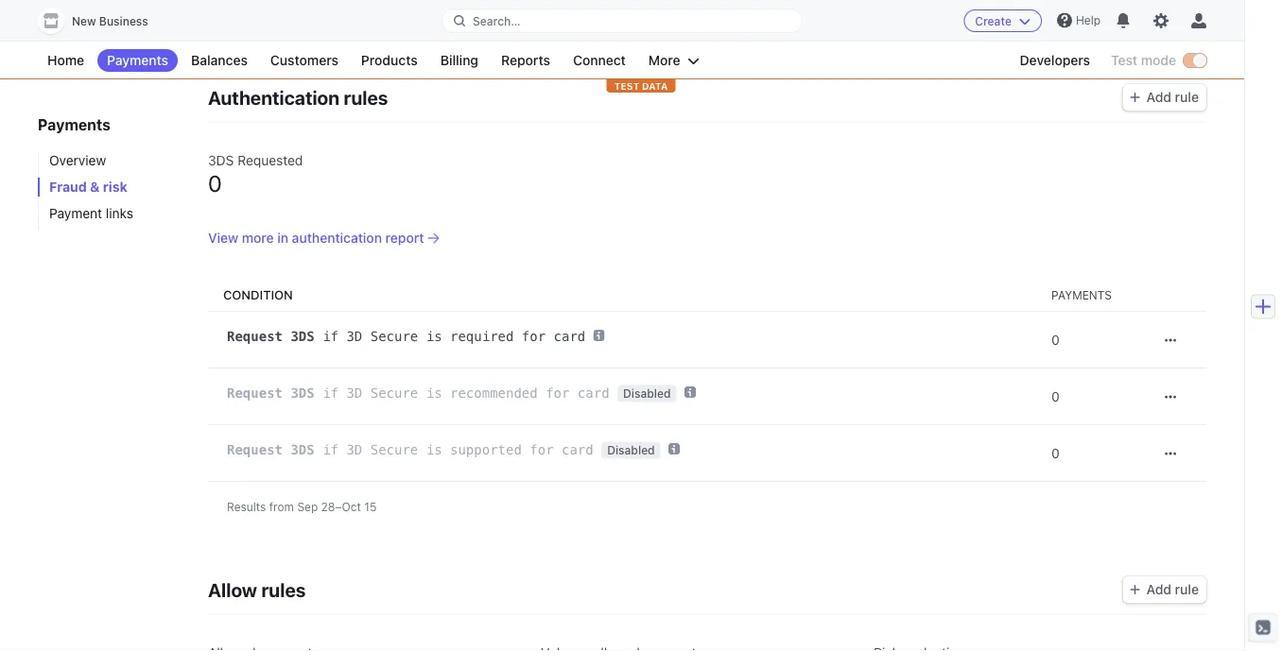 Task type: describe. For each thing, give the bounding box(es) containing it.
if for 3d secure is recommended for card
[[323, 386, 339, 402]]

home
[[47, 53, 84, 68]]

oct
[[342, 501, 361, 514]]

test data
[[615, 80, 668, 91]]

Search… search field
[[443, 9, 802, 33]]

supported
[[450, 443, 522, 458]]

0 for 3d secure is required for card
[[1052, 333, 1060, 348]]

add rule for allow rules
[[1147, 582, 1200, 598]]

view
[[208, 230, 238, 246]]

allow rules
[[208, 579, 306, 601]]

1 secure from the top
[[371, 329, 418, 345]]

3ds inside 3ds requested 0
[[208, 153, 234, 168]]

more
[[649, 53, 681, 68]]

connect
[[573, 53, 626, 68]]

overview link
[[38, 151, 189, 170]]

view more in authentication report link
[[208, 229, 1207, 248]]

authentication
[[208, 86, 340, 109]]

secure for 3d secure is supported for card
[[371, 443, 418, 458]]

view more in authentication report
[[208, 230, 424, 246]]

payment links link
[[38, 204, 189, 223]]

28
[[321, 501, 335, 514]]

1 3d from the top
[[347, 329, 363, 345]]

customers link
[[261, 49, 348, 72]]

report
[[386, 230, 424, 246]]

is for required
[[426, 329, 442, 345]]

reports
[[501, 53, 551, 68]]

billing
[[441, 53, 479, 68]]

1 if from the top
[[323, 329, 339, 345]]

add rule button for allow rules
[[1124, 577, 1207, 604]]

svg image for 3d secure is recommended for card
[[1166, 392, 1177, 403]]

risk
[[103, 179, 128, 195]]

rules for authentication rules
[[344, 86, 388, 109]]

card for request 3ds if 3d secure is recommended for card
[[578, 386, 610, 402]]

is for recommended
[[426, 386, 442, 402]]

help
[[1077, 14, 1101, 27]]

customers
[[271, 53, 339, 68]]

0 for 3d secure is supported for card
[[1052, 446, 1060, 462]]

list containing request 3ds
[[208, 312, 1207, 532]]

condition
[[223, 288, 293, 302]]

products link
[[352, 49, 427, 72]]

request for request 3ds if 3d secure is recommended for card
[[227, 386, 283, 402]]

test
[[615, 80, 640, 91]]

3d for 3d secure is supported for card
[[347, 443, 363, 458]]

create
[[976, 14, 1012, 27]]

developers
[[1020, 53, 1091, 68]]

required
[[450, 329, 514, 345]]

card for request 3ds if 3d secure is required for card
[[554, 329, 586, 345]]

svg image
[[1166, 448, 1177, 460]]

2 vertical spatial payments
[[1052, 289, 1113, 302]]

request 3ds if 3d secure is supported for card
[[227, 443, 594, 458]]

reports link
[[492, 49, 560, 72]]

in
[[277, 230, 289, 246]]

3ds for request 3ds if 3d secure is supported for card
[[291, 443, 315, 458]]

test mode
[[1112, 53, 1177, 68]]



Task type: vqa. For each thing, say whether or not it's contained in the screenshot.
the pricing within Pricing details button
no



Task type: locate. For each thing, give the bounding box(es) containing it.
rules down products link
[[344, 86, 388, 109]]

1 add rule from the top
[[1147, 89, 1200, 105]]

15
[[365, 501, 377, 514]]

0 vertical spatial disabled
[[624, 387, 671, 401]]

payment links
[[49, 206, 133, 221]]

for right required in the bottom left of the page
[[522, 329, 546, 345]]

0 vertical spatial secure
[[371, 329, 418, 345]]

add for allow rules
[[1147, 582, 1172, 598]]

request for request 3ds if 3d secure is required for card
[[227, 329, 283, 345]]

3 is from the top
[[426, 443, 442, 458]]

1 svg image from the top
[[1166, 335, 1177, 346]]

2 add rule from the top
[[1147, 582, 1200, 598]]

fraud & risk link
[[38, 178, 189, 197]]

1 vertical spatial request
[[227, 386, 283, 402]]

links
[[106, 206, 133, 221]]

for for required
[[522, 329, 546, 345]]

2 if from the top
[[323, 386, 339, 402]]

Search… text field
[[443, 9, 802, 33]]

1 vertical spatial svg image
[[1166, 392, 1177, 403]]

3 secure from the top
[[371, 443, 418, 458]]

balances
[[191, 53, 248, 68]]

authentication
[[292, 230, 382, 246]]

0 inside 3ds requested 0
[[208, 170, 222, 197]]

more
[[242, 230, 274, 246]]

2 request from the top
[[227, 386, 283, 402]]

request for request 3ds if 3d secure is supported for card
[[227, 443, 283, 458]]

3ds requested 0
[[208, 153, 303, 197]]

rule
[[1176, 89, 1200, 105], [1176, 582, 1200, 598]]

3 request from the top
[[227, 443, 283, 458]]

svg image
[[1166, 335, 1177, 346], [1166, 392, 1177, 403]]

add
[[1147, 89, 1172, 105], [1147, 582, 1172, 598]]

add for authentication rules
[[1147, 89, 1172, 105]]

0 vertical spatial card
[[554, 329, 586, 345]]

create button
[[964, 9, 1043, 32]]

mode
[[1142, 53, 1177, 68]]

&
[[90, 179, 100, 195]]

add rule button for authentication rules
[[1124, 84, 1207, 111]]

more button
[[639, 49, 709, 72]]

rules for allow rules
[[262, 579, 306, 601]]

developers link
[[1011, 49, 1100, 72]]

test
[[1112, 53, 1138, 68]]

payment
[[49, 206, 102, 221]]

0 vertical spatial svg image
[[1166, 335, 1177, 346]]

2 add from the top
[[1147, 582, 1172, 598]]

1 request from the top
[[227, 329, 283, 345]]

0 vertical spatial rule
[[1176, 89, 1200, 105]]

home link
[[38, 49, 94, 72]]

2 vertical spatial secure
[[371, 443, 418, 458]]

request
[[227, 329, 283, 345], [227, 386, 283, 402], [227, 443, 283, 458]]

0 vertical spatial add rule
[[1147, 89, 1200, 105]]

1 vertical spatial rules
[[262, 579, 306, 601]]

card for request 3ds if 3d secure is supported for card
[[562, 443, 594, 458]]

3ds
[[208, 153, 234, 168], [291, 329, 315, 345], [291, 386, 315, 402], [291, 443, 315, 458]]

0 for 3d secure is recommended for card
[[1052, 389, 1060, 405]]

1 add rule button from the top
[[1124, 84, 1207, 111]]

–
[[335, 501, 342, 514]]

1 rule from the top
[[1176, 89, 1200, 105]]

1 vertical spatial for
[[546, 386, 570, 402]]

secure down request 3ds if 3d secure is required for card
[[371, 386, 418, 402]]

3ds for request 3ds if 3d secure is required for card
[[291, 329, 315, 345]]

0 vertical spatial add rule button
[[1124, 84, 1207, 111]]

1 vertical spatial add rule
[[1147, 582, 1200, 598]]

3ds for request 3ds if 3d secure is recommended for card
[[291, 386, 315, 402]]

svg image for 3d secure is required for card
[[1166, 335, 1177, 346]]

is
[[426, 329, 442, 345], [426, 386, 442, 402], [426, 443, 442, 458]]

0 vertical spatial if
[[323, 329, 339, 345]]

1 is from the top
[[426, 329, 442, 345]]

secure
[[371, 329, 418, 345], [371, 386, 418, 402], [371, 443, 418, 458]]

new business button
[[38, 8, 167, 34]]

3d
[[347, 329, 363, 345], [347, 386, 363, 402], [347, 443, 363, 458]]

billing link
[[431, 49, 488, 72]]

0 vertical spatial request
[[227, 329, 283, 345]]

1 vertical spatial payments
[[38, 116, 111, 134]]

2 vertical spatial if
[[323, 443, 339, 458]]

for
[[522, 329, 546, 345], [546, 386, 570, 402], [530, 443, 554, 458]]

business
[[99, 15, 148, 28]]

secure for 3d secure is recommended for card
[[371, 386, 418, 402]]

2 svg image from the top
[[1166, 392, 1177, 403]]

0 vertical spatial rules
[[344, 86, 388, 109]]

3 3d from the top
[[347, 443, 363, 458]]

results
[[227, 501, 266, 514]]

0 vertical spatial 3d
[[347, 329, 363, 345]]

1 vertical spatial disabled
[[608, 444, 655, 457]]

3d up oct
[[347, 443, 363, 458]]

secure up request 3ds if 3d secure is recommended for card
[[371, 329, 418, 345]]

is left supported
[[426, 443, 442, 458]]

0 horizontal spatial rules
[[262, 579, 306, 601]]

fraud
[[49, 179, 87, 195]]

help button
[[1050, 5, 1109, 35]]

is for supported
[[426, 443, 442, 458]]

is left required in the bottom left of the page
[[426, 329, 442, 345]]

1 vertical spatial 3d
[[347, 386, 363, 402]]

2 is from the top
[[426, 386, 442, 402]]

request 3ds if 3d secure is recommended for card
[[227, 386, 610, 402]]

balances link
[[182, 49, 257, 72]]

overview
[[49, 153, 106, 168]]

3d for 3d secure is recommended for card
[[347, 386, 363, 402]]

for right 'recommended'
[[546, 386, 570, 402]]

payments
[[107, 53, 168, 68], [38, 116, 111, 134], [1052, 289, 1113, 302]]

3d up request 3ds if 3d secure is recommended for card
[[347, 329, 363, 345]]

if
[[323, 329, 339, 345], [323, 386, 339, 402], [323, 443, 339, 458]]

2 vertical spatial for
[[530, 443, 554, 458]]

card
[[554, 329, 586, 345], [578, 386, 610, 402], [562, 443, 594, 458]]

1 vertical spatial secure
[[371, 386, 418, 402]]

search…
[[473, 14, 521, 27]]

1 vertical spatial is
[[426, 386, 442, 402]]

0
[[208, 170, 222, 197], [1052, 333, 1060, 348], [1052, 389, 1060, 405], [1052, 446, 1060, 462]]

0 vertical spatial payments
[[107, 53, 168, 68]]

3 if from the top
[[323, 443, 339, 458]]

from
[[269, 501, 294, 514]]

for for supported
[[530, 443, 554, 458]]

authentication rules
[[208, 86, 388, 109]]

disabled for 3d secure is supported for card
[[608, 444, 655, 457]]

results from sep 28 – oct 15
[[227, 501, 377, 514]]

request 3ds if 3d secure is required for card
[[227, 329, 586, 345]]

1 vertical spatial rule
[[1176, 582, 1200, 598]]

2 secure from the top
[[371, 386, 418, 402]]

rules right allow
[[262, 579, 306, 601]]

add rule
[[1147, 89, 1200, 105], [1147, 582, 1200, 598]]

1 add from the top
[[1147, 89, 1172, 105]]

add rule for authentication rules
[[1147, 89, 1200, 105]]

2 vertical spatial 3d
[[347, 443, 363, 458]]

3d down request 3ds if 3d secure is required for card
[[347, 386, 363, 402]]

secure down request 3ds if 3d secure is recommended for card
[[371, 443, 418, 458]]

2 3d from the top
[[347, 386, 363, 402]]

is left 'recommended'
[[426, 386, 442, 402]]

0 vertical spatial add
[[1147, 89, 1172, 105]]

2 vertical spatial is
[[426, 443, 442, 458]]

connect link
[[564, 49, 636, 72]]

payments link
[[98, 49, 178, 72]]

rule for allow rules
[[1176, 582, 1200, 598]]

if for 3d secure is supported for card
[[323, 443, 339, 458]]

1 vertical spatial if
[[323, 386, 339, 402]]

1 vertical spatial card
[[578, 386, 610, 402]]

allow
[[208, 579, 257, 601]]

new
[[72, 15, 96, 28]]

for for recommended
[[546, 386, 570, 402]]

2 add rule button from the top
[[1124, 577, 1207, 604]]

for right supported
[[530, 443, 554, 458]]

rules
[[344, 86, 388, 109], [262, 579, 306, 601]]

list
[[208, 312, 1207, 532]]

products
[[361, 53, 418, 68]]

1 vertical spatial add
[[1147, 582, 1172, 598]]

1 horizontal spatial rules
[[344, 86, 388, 109]]

disabled
[[624, 387, 671, 401], [608, 444, 655, 457]]

2 vertical spatial request
[[227, 443, 283, 458]]

sep
[[297, 501, 318, 514]]

disabled for 3d secure is recommended for card
[[624, 387, 671, 401]]

data
[[642, 80, 668, 91]]

0 vertical spatial for
[[522, 329, 546, 345]]

rule for authentication rules
[[1176, 89, 1200, 105]]

add rule button
[[1124, 84, 1207, 111], [1124, 577, 1207, 604]]

0 vertical spatial is
[[426, 329, 442, 345]]

requested
[[238, 153, 303, 168]]

2 rule from the top
[[1176, 582, 1200, 598]]

1 vertical spatial add rule button
[[1124, 577, 1207, 604]]

2 vertical spatial card
[[562, 443, 594, 458]]

recommended
[[450, 386, 538, 402]]

new business
[[72, 15, 148, 28]]

fraud & risk
[[49, 179, 128, 195]]



